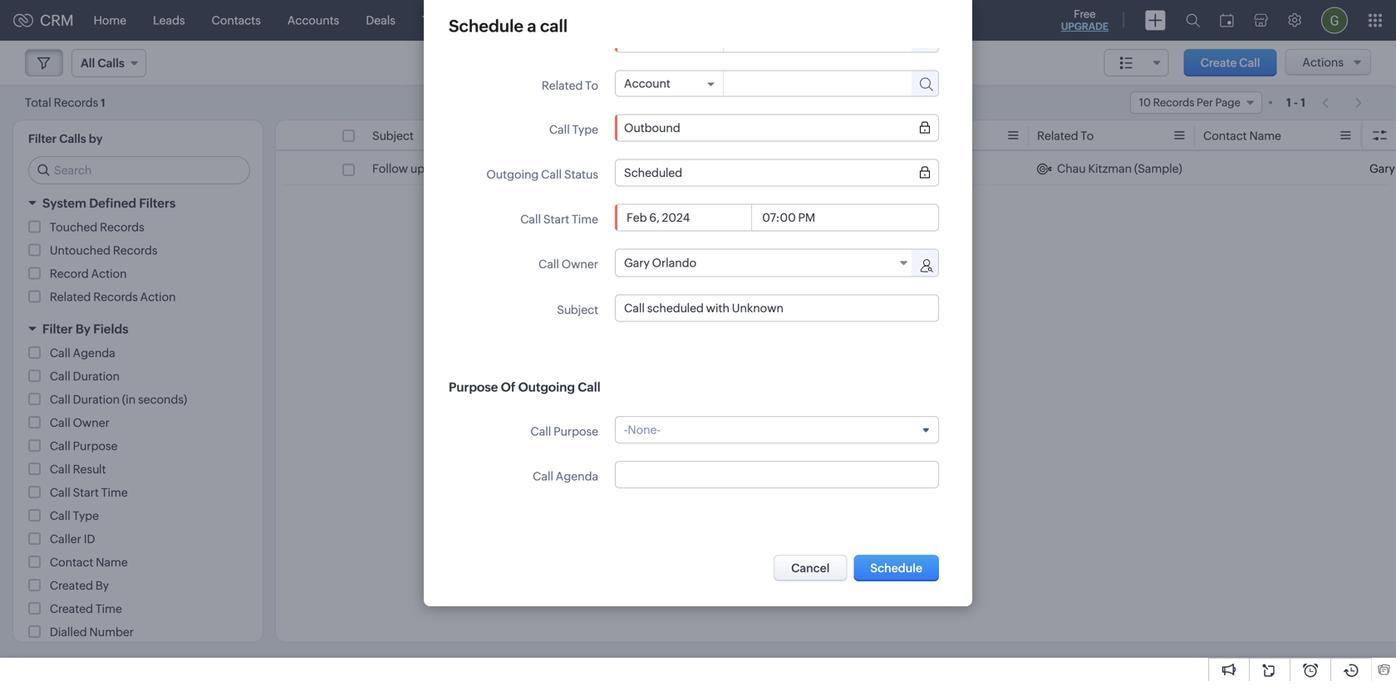 Task type: locate. For each thing, give the bounding box(es) containing it.
1 vertical spatial owner
[[73, 417, 110, 430]]

1 horizontal spatial name
[[1250, 129, 1282, 143]]

None button
[[774, 555, 848, 582], [854, 555, 940, 582], [774, 555, 848, 582], [854, 555, 940, 582]]

gary for gary orlando
[[624, 257, 650, 270]]

2 vertical spatial related
[[50, 291, 91, 304]]

deals link
[[353, 0, 409, 40]]

leads link
[[140, 0, 198, 40]]

start down outgoing call status
[[544, 213, 570, 226]]

call purpose
[[531, 425, 599, 439], [50, 440, 118, 453]]

call start time up the scheduled field
[[705, 129, 783, 143]]

related to down call
[[542, 79, 599, 92]]

tasks
[[422, 14, 452, 27]]

0 horizontal spatial call duration
[[50, 370, 120, 383]]

1 vertical spatial agenda
[[556, 470, 599, 484]]

seconds)
[[138, 393, 187, 407]]

call owner
[[539, 258, 599, 271], [50, 417, 110, 430]]

records up fields
[[93, 291, 138, 304]]

0 horizontal spatial gary
[[624, 257, 650, 270]]

1 created from the top
[[50, 580, 93, 593]]

related down record
[[50, 291, 91, 304]]

call duration
[[871, 129, 942, 143], [50, 370, 120, 383]]

0 vertical spatial contact
[[1204, 129, 1248, 143]]

2 horizontal spatial call start time
[[705, 129, 783, 143]]

0 horizontal spatial call purpose
[[50, 440, 118, 453]]

1 vertical spatial subject
[[557, 304, 599, 317]]

0 horizontal spatial by
[[76, 322, 91, 337]]

created for created time
[[50, 603, 93, 616]]

1 for total records 1
[[101, 97, 105, 109]]

0 horizontal spatial 1
[[101, 97, 105, 109]]

record action
[[50, 267, 127, 281]]

Gary Orlando field
[[616, 250, 914, 276]]

0 vertical spatial agenda
[[73, 347, 115, 360]]

call duration (in seconds)
[[50, 393, 187, 407]]

time
[[757, 129, 783, 143], [572, 213, 599, 226], [101, 486, 128, 500], [95, 603, 122, 616]]

time down status
[[572, 213, 599, 226]]

1
[[1287, 96, 1292, 109], [1301, 96, 1306, 109], [101, 97, 105, 109]]

-
[[1295, 96, 1299, 109], [624, 424, 628, 437]]

call agenda
[[50, 347, 115, 360], [533, 470, 599, 484]]

0 vertical spatial related
[[542, 79, 583, 92]]

0 horizontal spatial subject
[[373, 129, 414, 143]]

agenda
[[73, 347, 115, 360], [556, 470, 599, 484]]

2 vertical spatial purpose
[[73, 440, 118, 453]]

contact
[[1204, 129, 1248, 143], [50, 556, 94, 570]]

action
[[91, 267, 127, 281], [140, 291, 176, 304]]

0 vertical spatial duration
[[895, 129, 942, 143]]

0 vertical spatial owner
[[562, 258, 599, 271]]

caller id
[[50, 533, 95, 546]]

related to up "chau"
[[1038, 129, 1094, 143]]

name up "created by"
[[96, 556, 128, 570]]

filter down total
[[28, 132, 57, 146]]

records up filter calls by
[[54, 96, 98, 109]]

gary for gary 
[[1370, 162, 1396, 175]]

purpose left of
[[449, 380, 498, 395]]

outgoing
[[487, 168, 539, 181], [519, 380, 575, 395]]

purpose left -none-
[[554, 425, 599, 439]]

system
[[42, 196, 86, 211]]

1 horizontal spatial owner
[[562, 258, 599, 271]]

schedule a call
[[449, 17, 568, 36]]

hh:mm a text field
[[760, 211, 823, 225]]

2 horizontal spatial related
[[1038, 129, 1079, 143]]

owner down call duration (in seconds)
[[73, 417, 110, 430]]

0 vertical spatial call duration
[[871, 129, 942, 143]]

caller
[[50, 533, 81, 546]]

calls link
[[542, 0, 595, 40]]

name
[[1250, 129, 1282, 143], [96, 556, 128, 570]]

1 vertical spatial related
[[1038, 129, 1079, 143]]

time up the scheduled field
[[757, 129, 783, 143]]

created up created time at the bottom left of page
[[50, 580, 93, 593]]

related to
[[542, 79, 599, 92], [1038, 129, 1094, 143]]

by up created time at the bottom left of page
[[95, 580, 109, 593]]

contact name down create call button
[[1204, 129, 1282, 143]]

time up number
[[95, 603, 122, 616]]

chau kitzman (sample)
[[1058, 162, 1183, 175]]

1 horizontal spatial purpose
[[449, 380, 498, 395]]

contact name down 'id'
[[50, 556, 128, 570]]

1 vertical spatial outbound
[[539, 162, 595, 175]]

outgoing right the lead
[[487, 168, 539, 181]]

accounts
[[288, 14, 340, 27]]

call type
[[549, 123, 599, 136], [539, 129, 588, 143], [50, 510, 99, 523]]

0 horizontal spatial owner
[[73, 417, 110, 430]]

2 created from the top
[[50, 603, 93, 616]]

gary
[[1370, 162, 1396, 175], [624, 257, 650, 270]]

2 vertical spatial call start time
[[50, 486, 128, 500]]

1 horizontal spatial -
[[1295, 96, 1299, 109]]

2 horizontal spatial purpose
[[554, 425, 599, 439]]

by for created
[[95, 580, 109, 593]]

1 - 1
[[1287, 96, 1306, 109]]

start down result
[[73, 486, 99, 500]]

call
[[1240, 56, 1261, 69], [549, 123, 570, 136], [539, 129, 560, 143], [705, 129, 726, 143], [871, 129, 892, 143], [1370, 129, 1391, 143], [541, 168, 562, 181], [521, 213, 541, 226], [539, 258, 560, 271], [50, 347, 70, 360], [50, 370, 70, 383], [578, 380, 601, 395], [50, 393, 70, 407], [50, 417, 70, 430], [531, 425, 552, 439], [50, 440, 70, 453], [50, 463, 70, 476], [533, 470, 554, 484], [50, 486, 70, 500], [50, 510, 70, 523]]

1 vertical spatial outgoing
[[519, 380, 575, 395]]

gary down call o
[[1370, 162, 1396, 175]]

1 vertical spatial name
[[96, 556, 128, 570]]

1 inside total records 1
[[101, 97, 105, 109]]

filter
[[28, 132, 57, 146], [42, 322, 73, 337]]

to left account
[[586, 79, 599, 92]]

0 vertical spatial filter
[[28, 132, 57, 146]]

0 horizontal spatial calls
[[59, 132, 86, 146]]

created for created by
[[50, 580, 93, 593]]

0 vertical spatial call start time
[[705, 129, 783, 143]]

0 vertical spatial purpose
[[449, 380, 498, 395]]

0 horizontal spatial action
[[91, 267, 127, 281]]

type for call start time
[[562, 129, 588, 143]]

id
[[84, 533, 95, 546]]

call start time
[[705, 129, 783, 143], [521, 213, 599, 226], [50, 486, 128, 500]]

1 vertical spatial gary
[[624, 257, 650, 270]]

0 horizontal spatial contact name
[[50, 556, 128, 570]]

system defined filters button
[[13, 189, 263, 218]]

records for total
[[54, 96, 98, 109]]

dialled number
[[50, 626, 134, 639]]

1 horizontal spatial to
[[1081, 129, 1094, 143]]

0 vertical spatial by
[[76, 322, 91, 337]]

related down call
[[542, 79, 583, 92]]

contact name
[[1204, 129, 1282, 143], [50, 556, 128, 570]]

0 vertical spatial action
[[91, 267, 127, 281]]

call purpose down purpose of outgoing call on the left bottom of page
[[531, 425, 599, 439]]

gary inside gary orlando field
[[624, 257, 650, 270]]

0 horizontal spatial related to
[[542, 79, 599, 92]]

call type for outgoing call status
[[549, 123, 599, 136]]

None text field
[[724, 27, 897, 50]]

subject
[[373, 129, 414, 143], [557, 304, 599, 317]]

owner
[[562, 258, 599, 271], [73, 417, 110, 430]]

follow up with lead
[[373, 162, 480, 175]]

call start time down outgoing call status
[[521, 213, 599, 226]]

0 vertical spatial call purpose
[[531, 425, 599, 439]]

total
[[25, 96, 51, 109]]

1 horizontal spatial call agenda
[[533, 470, 599, 484]]

to up "chau"
[[1081, 129, 1094, 143]]

filter left fields
[[42, 322, 73, 337]]

created time
[[50, 603, 122, 616]]

meetings link
[[465, 0, 542, 40]]

None text field
[[624, 302, 930, 315]]

Search text field
[[29, 157, 249, 184]]

by left fields
[[76, 322, 91, 337]]

by inside dropdown button
[[76, 322, 91, 337]]

tasks link
[[409, 0, 465, 40]]

0 vertical spatial created
[[50, 580, 93, 593]]

mmm d, yyyy text field
[[624, 211, 752, 225]]

logo image
[[13, 14, 33, 27]]

outgoing call status
[[487, 168, 599, 181]]

deals
[[366, 14, 396, 27]]

0 horizontal spatial start
[[73, 486, 99, 500]]

owner left gary orlando
[[562, 258, 599, 271]]

1 vertical spatial action
[[140, 291, 176, 304]]

start
[[728, 129, 754, 143], [544, 213, 570, 226], [73, 486, 99, 500]]

1 horizontal spatial start
[[544, 213, 570, 226]]

start up the scheduled field
[[728, 129, 754, 143]]

1 vertical spatial related to
[[1038, 129, 1094, 143]]

contact down create call
[[1204, 129, 1248, 143]]

free
[[1075, 8, 1096, 20]]

home
[[94, 14, 127, 27]]

0 horizontal spatial call agenda
[[50, 347, 115, 360]]

records
[[54, 96, 98, 109], [100, 221, 144, 234], [113, 244, 158, 257], [93, 291, 138, 304]]

related up "chau"
[[1038, 129, 1079, 143]]

scheduled
[[624, 166, 683, 180]]

call start time down result
[[50, 486, 128, 500]]

call o
[[1370, 129, 1397, 143]]

1 horizontal spatial by
[[95, 580, 109, 593]]

touched records
[[50, 221, 144, 234]]

2 horizontal spatial 1
[[1301, 96, 1306, 109]]

system defined filters
[[42, 196, 176, 211]]

1 vertical spatial start
[[544, 213, 570, 226]]

Scheduled field
[[624, 166, 930, 180]]

by
[[76, 322, 91, 337], [95, 580, 109, 593]]

action up the related records action
[[91, 267, 127, 281]]

0 vertical spatial name
[[1250, 129, 1282, 143]]

name down create call button
[[1250, 129, 1282, 143]]

outbound
[[624, 121, 681, 135], [539, 162, 595, 175]]

0 horizontal spatial call start time
[[50, 486, 128, 500]]

1 horizontal spatial calls
[[555, 14, 581, 27]]

0 horizontal spatial contact
[[50, 556, 94, 570]]

-none-
[[624, 424, 661, 437]]

1 horizontal spatial related
[[542, 79, 583, 92]]

type
[[573, 123, 599, 136], [562, 129, 588, 143], [73, 510, 99, 523]]

1 horizontal spatial gary
[[1370, 162, 1396, 175]]

action up filter by fields dropdown button
[[140, 291, 176, 304]]

1 vertical spatial calls
[[59, 132, 86, 146]]

outgoing right of
[[519, 380, 575, 395]]

calls left by
[[59, 132, 86, 146]]

0 horizontal spatial outbound
[[539, 162, 595, 175]]

records down defined
[[100, 221, 144, 234]]

purpose up result
[[73, 440, 118, 453]]

gary left orlando
[[624, 257, 650, 270]]

0 horizontal spatial to
[[586, 79, 599, 92]]

0 vertical spatial call owner
[[539, 258, 599, 271]]

1 vertical spatial by
[[95, 580, 109, 593]]

search image
[[1187, 13, 1201, 27]]

0 vertical spatial start
[[728, 129, 754, 143]]

1 vertical spatial call start time
[[521, 213, 599, 226]]

1 horizontal spatial call purpose
[[531, 425, 599, 439]]

chau
[[1058, 162, 1087, 175]]

navigation
[[1315, 91, 1372, 115]]

2 horizontal spatial start
[[728, 129, 754, 143]]

created up dialled
[[50, 603, 93, 616]]

1 horizontal spatial call owner
[[539, 258, 599, 271]]

contact down caller id at the bottom left
[[50, 556, 94, 570]]

1 for 1 - 1
[[1301, 96, 1306, 109]]

0 horizontal spatial -
[[624, 424, 628, 437]]

call purpose up result
[[50, 440, 118, 453]]

actions
[[1303, 56, 1345, 69]]

records down touched records
[[113, 244, 158, 257]]

calls right a
[[555, 14, 581, 27]]

filter inside dropdown button
[[42, 322, 73, 337]]

0 horizontal spatial call owner
[[50, 417, 110, 430]]

0 vertical spatial related to
[[542, 79, 599, 92]]

records for touched
[[100, 221, 144, 234]]

1 horizontal spatial contact name
[[1204, 129, 1282, 143]]



Task type: describe. For each thing, give the bounding box(es) containing it.
0 vertical spatial outbound
[[624, 121, 681, 135]]

meetings
[[478, 14, 529, 27]]

Account field
[[624, 77, 715, 90]]

1 vertical spatial -
[[624, 424, 628, 437]]

upgrade
[[1062, 21, 1109, 32]]

1 horizontal spatial 1
[[1287, 96, 1292, 109]]

1 vertical spatial call purpose
[[50, 440, 118, 453]]

chau kitzman (sample) link
[[1038, 160, 1183, 177]]

of
[[501, 380, 516, 395]]

by for filter
[[76, 322, 91, 337]]

untouched
[[50, 244, 111, 257]]

1 horizontal spatial call duration
[[871, 129, 942, 143]]

contacts link
[[198, 0, 274, 40]]

call
[[540, 17, 568, 36]]

1 vertical spatial duration
[[73, 370, 120, 383]]

call inside create call button
[[1240, 56, 1261, 69]]

by
[[89, 132, 103, 146]]

0 vertical spatial outgoing
[[487, 168, 539, 181]]

0 horizontal spatial purpose
[[73, 440, 118, 453]]

filter by fields button
[[13, 315, 263, 344]]

type for outgoing call status
[[573, 123, 599, 136]]

up
[[411, 162, 425, 175]]

touched
[[50, 221, 98, 234]]

filter for filter calls by
[[28, 132, 57, 146]]

records for untouched
[[113, 244, 158, 257]]

2 vertical spatial start
[[73, 486, 99, 500]]

(sample)
[[1135, 162, 1183, 175]]

1 vertical spatial purpose
[[554, 425, 599, 439]]

1 vertical spatial contact
[[50, 556, 94, 570]]

1 vertical spatial call agenda
[[533, 470, 599, 484]]

follow up with lead link
[[373, 160, 480, 177]]

with
[[427, 162, 451, 175]]

gary 
[[1370, 162, 1397, 175]]

related records action
[[50, 291, 176, 304]]

0 vertical spatial contact name
[[1204, 129, 1282, 143]]

create call
[[1201, 56, 1261, 69]]

2 vertical spatial duration
[[73, 393, 120, 407]]

1 vertical spatial contact name
[[50, 556, 128, 570]]

total records 1
[[25, 96, 105, 109]]

0 vertical spatial calls
[[555, 14, 581, 27]]

kitzman
[[1089, 162, 1133, 175]]

lead
[[453, 162, 480, 175]]

Outbound field
[[624, 121, 930, 135]]

a
[[527, 17, 537, 36]]

gary orlando
[[624, 257, 697, 270]]

time down result
[[101, 486, 128, 500]]

filters
[[139, 196, 176, 211]]

leads
[[153, 14, 185, 27]]

create call button
[[1185, 49, 1278, 77]]

number
[[89, 626, 134, 639]]

records for related
[[93, 291, 138, 304]]

(in
[[122, 393, 136, 407]]

0 vertical spatial to
[[586, 79, 599, 92]]

0 vertical spatial subject
[[373, 129, 414, 143]]

free upgrade
[[1062, 8, 1109, 32]]

home link
[[80, 0, 140, 40]]

o
[[1393, 129, 1397, 143]]

result
[[73, 463, 106, 476]]

1 horizontal spatial action
[[140, 291, 176, 304]]

search element
[[1177, 0, 1211, 41]]

0 horizontal spatial related
[[50, 291, 91, 304]]

filter calls by
[[28, 132, 103, 146]]

1 vertical spatial call duration
[[50, 370, 120, 383]]

1 horizontal spatial agenda
[[556, 470, 599, 484]]

call type for call start time
[[539, 129, 588, 143]]

untouched records
[[50, 244, 158, 257]]

0 vertical spatial call agenda
[[50, 347, 115, 360]]

1 horizontal spatial subject
[[557, 304, 599, 317]]

1 vertical spatial to
[[1081, 129, 1094, 143]]

crm
[[40, 12, 74, 29]]

crm link
[[13, 12, 74, 29]]

defined
[[89, 196, 136, 211]]

record
[[50, 267, 89, 281]]

0 vertical spatial -
[[1295, 96, 1299, 109]]

created by
[[50, 580, 109, 593]]

call result
[[50, 463, 106, 476]]

1 horizontal spatial call start time
[[521, 213, 599, 226]]

filter for filter by fields
[[42, 322, 73, 337]]

-None- field
[[624, 424, 930, 437]]

0 horizontal spatial agenda
[[73, 347, 115, 360]]

create menu image
[[1146, 10, 1167, 30]]

schedule
[[449, 17, 524, 36]]

accounts link
[[274, 0, 353, 40]]

filter by fields
[[42, 322, 129, 337]]

0 horizontal spatial name
[[96, 556, 128, 570]]

status
[[565, 168, 599, 181]]

create
[[1201, 56, 1238, 69]]

account
[[624, 77, 671, 90]]

create menu element
[[1136, 0, 1177, 40]]

none-
[[628, 424, 661, 437]]

orlando
[[652, 257, 697, 270]]

purpose of outgoing call
[[449, 380, 601, 395]]

dialled
[[50, 626, 87, 639]]

fields
[[93, 322, 129, 337]]

contacts
[[212, 14, 261, 27]]

follow
[[373, 162, 408, 175]]

1 vertical spatial call owner
[[50, 417, 110, 430]]

1 horizontal spatial contact
[[1204, 129, 1248, 143]]



Task type: vqa. For each thing, say whether or not it's contained in the screenshot.
PRODUCTS
no



